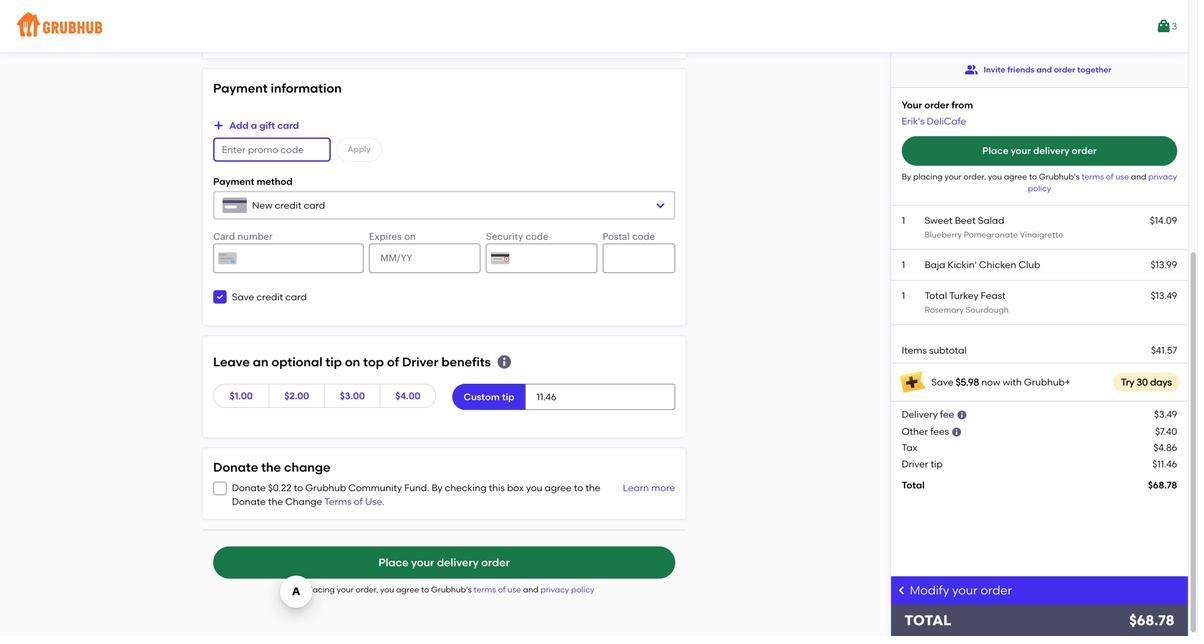 Task type: vqa. For each thing, say whether or not it's contained in the screenshot.


Task type: locate. For each thing, give the bounding box(es) containing it.
0 horizontal spatial agree
[[396, 585, 419, 595]]

order up erik's delicafe link at right top
[[924, 99, 949, 111]]

1 vertical spatial 1
[[902, 259, 905, 271]]

1 vertical spatial the
[[586, 483, 600, 494]]

terms of use link for by placing your order, you agree to grubhub's terms of use and
[[1082, 172, 1131, 182]]

to inside by checking this box you agree to the donate the change
[[574, 483, 583, 494]]

1 horizontal spatial place your delivery order button
[[902, 136, 1177, 166]]

1 vertical spatial $68.78
[[1129, 613, 1175, 630]]

Notes for the driver text field
[[213, 0, 675, 31]]

placing for by placing your order, you agree to grubhub's terms of use and privacy policy
[[305, 585, 335, 595]]

to for by checking this box you agree to the donate the change
[[574, 483, 583, 494]]

2 horizontal spatial tip
[[931, 459, 943, 470]]

1 horizontal spatial grubhub's
[[1039, 172, 1080, 182]]

1 vertical spatial privacy
[[541, 585, 569, 595]]

you inside by checking this box you agree to the donate the change
[[526, 483, 542, 494]]

donate for donate $0.22 to grubhub community fund.
[[232, 483, 266, 494]]

agree
[[1004, 172, 1027, 182], [545, 483, 572, 494], [396, 585, 419, 595]]

2 1 from the top
[[902, 259, 905, 271]]

1 vertical spatial order,
[[356, 585, 378, 595]]

1 up items
[[902, 290, 905, 302]]

by
[[902, 172, 911, 182], [432, 483, 443, 494], [294, 585, 303, 595]]

order left 'together'
[[1054, 65, 1075, 74]]

the up $0.22
[[261, 460, 281, 475]]

policy
[[1028, 184, 1051, 193], [571, 585, 594, 595]]

2 horizontal spatial and
[[1131, 172, 1147, 182]]

1 vertical spatial credit
[[256, 292, 283, 303]]

30
[[1137, 377, 1148, 388]]

1 horizontal spatial save
[[931, 377, 954, 388]]

0 vertical spatial agree
[[1004, 172, 1027, 182]]

delicafe
[[927, 116, 966, 127]]

invite friends and order together button
[[965, 58, 1112, 82]]

1 horizontal spatial policy
[[1028, 184, 1051, 193]]

1 vertical spatial use
[[508, 585, 521, 595]]

and for by placing your order, you agree to grubhub's terms of use and
[[1131, 172, 1147, 182]]

card up the optional
[[285, 292, 307, 303]]

the left the learn
[[586, 483, 600, 494]]

donate the change
[[213, 460, 330, 475]]

$3.49
[[1154, 409, 1177, 420]]

$4.00
[[395, 390, 421, 402]]

baja
[[925, 259, 945, 271]]

agree inside by checking this box you agree to the donate the change
[[545, 483, 572, 494]]

1 vertical spatial grubhub's
[[431, 585, 472, 595]]

card for new credit card
[[304, 200, 325, 211]]

card right the new
[[304, 200, 325, 211]]

privacy policy link for by placing your order, you agree to grubhub's terms of use and
[[1028, 172, 1177, 193]]

place for by placing your order, you agree to grubhub's terms of use and
[[982, 145, 1009, 157]]

your
[[1011, 145, 1031, 157], [945, 172, 962, 182], [411, 557, 434, 570], [952, 584, 978, 598], [337, 585, 354, 595]]

baja kickin' chicken club
[[925, 259, 1040, 271]]

place your delivery order up by placing your order, you agree to grubhub's terms of use and
[[982, 145, 1097, 157]]

1 vertical spatial agree
[[545, 483, 572, 494]]

leave
[[213, 355, 250, 370]]

by for by placing your order, you agree to grubhub's terms of use and
[[902, 172, 911, 182]]

blueberry
[[925, 230, 962, 240]]

tip left on on the bottom left of page
[[325, 355, 342, 370]]

payment for payment method
[[213, 176, 254, 187]]

0 vertical spatial payment
[[213, 81, 268, 96]]

place your delivery order
[[982, 145, 1097, 157], [378, 557, 510, 570]]

card right gift
[[277, 120, 299, 131]]

erik's
[[902, 116, 925, 127]]

1 horizontal spatial use
[[1116, 172, 1129, 182]]

$41.57
[[1151, 345, 1177, 356]]

1 vertical spatial delivery
[[437, 557, 479, 570]]

0 vertical spatial and
[[1037, 65, 1052, 74]]

learn more
[[623, 483, 675, 494]]

3 1 from the top
[[902, 290, 905, 302]]

1 horizontal spatial tip
[[502, 391, 514, 403]]

donate inside by checking this box you agree to the donate the change
[[232, 496, 266, 508]]

0 vertical spatial order,
[[964, 172, 986, 182]]

save up leave at the left
[[232, 292, 254, 303]]

other
[[902, 426, 928, 437]]

0 horizontal spatial place your delivery order button
[[213, 547, 675, 579]]

1 horizontal spatial terms of use link
[[1082, 172, 1131, 182]]

items subtotal
[[902, 345, 967, 356]]

1 vertical spatial place your delivery order
[[378, 557, 510, 570]]

delivery up by placing your order, you agree to grubhub's terms of use and privacy policy
[[437, 557, 479, 570]]

feast
[[981, 290, 1006, 302]]

agree for by placing your order, you agree to grubhub's terms of use and privacy policy
[[396, 585, 419, 595]]

top
[[363, 355, 384, 370]]

place your delivery order button up by placing your order, you agree to grubhub's terms of use and privacy policy
[[213, 547, 675, 579]]

1 horizontal spatial place your delivery order
[[982, 145, 1097, 157]]

payment
[[213, 81, 268, 96], [213, 176, 254, 187]]

grubhub+
[[1024, 377, 1071, 388]]

0 vertical spatial donate
[[213, 460, 258, 475]]

place up by placing your order, you agree to grubhub's terms of use and
[[982, 145, 1009, 157]]

1 horizontal spatial you
[[526, 483, 542, 494]]

2 vertical spatial agree
[[396, 585, 419, 595]]

0 vertical spatial card
[[277, 120, 299, 131]]

1 horizontal spatial place
[[982, 145, 1009, 157]]

1 vertical spatial you
[[526, 483, 542, 494]]

2 payment from the top
[[213, 176, 254, 187]]

privacy inside privacy policy
[[1148, 172, 1177, 182]]

2 vertical spatial you
[[380, 585, 394, 595]]

tip right custom on the bottom left
[[502, 391, 514, 403]]

0 vertical spatial svg image
[[216, 293, 224, 301]]

leave an optional tip on top of driver benefits
[[213, 355, 491, 370]]

tip for driver tip
[[931, 459, 943, 470]]

0 vertical spatial place
[[982, 145, 1009, 157]]

0 horizontal spatial grubhub's
[[431, 585, 472, 595]]

1
[[902, 215, 905, 226], [902, 259, 905, 271], [902, 290, 905, 302]]

1 vertical spatial svg image
[[496, 354, 512, 370]]

grubhub's for by placing your order, you agree to grubhub's terms of use and
[[1039, 172, 1080, 182]]

total down driver tip
[[902, 480, 925, 491]]

order inside invite friends and order together button
[[1054, 65, 1075, 74]]

by inside by checking this box you agree to the donate the change
[[432, 483, 443, 494]]

1 vertical spatial terms of use link
[[474, 585, 523, 595]]

payment method
[[213, 176, 293, 187]]

1 horizontal spatial placing
[[913, 172, 943, 182]]

place
[[982, 145, 1009, 157], [378, 557, 409, 570]]

tip inside button
[[502, 391, 514, 403]]

2 horizontal spatial svg image
[[896, 586, 907, 596]]

1 vertical spatial placing
[[305, 585, 335, 595]]

0 vertical spatial you
[[988, 172, 1002, 182]]

$0.22
[[268, 483, 291, 494]]

0 vertical spatial by
[[902, 172, 911, 182]]

save
[[232, 292, 254, 303], [931, 377, 954, 388]]

$68.78
[[1148, 480, 1177, 491], [1129, 613, 1175, 630]]

terms for by placing your order, you agree to grubhub's terms of use and
[[1082, 172, 1104, 182]]

0 horizontal spatial delivery
[[437, 557, 479, 570]]

privacy policy link
[[1028, 172, 1177, 193], [541, 585, 594, 595]]

$4.86
[[1154, 442, 1177, 454]]

$13.49
[[1151, 290, 1177, 302]]

community
[[348, 483, 402, 494]]

save for save credit card
[[232, 292, 254, 303]]

to
[[1029, 172, 1037, 182], [294, 483, 303, 494], [574, 483, 583, 494], [421, 585, 429, 595]]

fees
[[930, 426, 949, 437]]

2 vertical spatial card
[[285, 292, 307, 303]]

1 horizontal spatial driver
[[902, 459, 928, 470]]

friends
[[1007, 65, 1035, 74]]

save credit card
[[232, 292, 307, 303]]

driver down tax
[[902, 459, 928, 470]]

0 vertical spatial total
[[925, 290, 947, 302]]

the down $0.22
[[268, 496, 283, 508]]

to for by placing your order, you agree to grubhub's terms of use and privacy policy
[[421, 585, 429, 595]]

0 horizontal spatial by
[[294, 585, 303, 595]]

1 horizontal spatial and
[[1037, 65, 1052, 74]]

place your delivery order button
[[902, 136, 1177, 166], [213, 547, 675, 579]]

0 vertical spatial tip
[[325, 355, 342, 370]]

credit right the new
[[275, 200, 301, 211]]

$14.09 blueberry pomegranate vinaigrette
[[925, 215, 1177, 240]]

from
[[952, 99, 973, 111]]

0 horizontal spatial place your delivery order
[[378, 557, 510, 570]]

card
[[277, 120, 299, 131], [304, 200, 325, 211], [285, 292, 307, 303]]

0 vertical spatial $68.78
[[1148, 480, 1177, 491]]

now
[[981, 377, 1001, 388]]

1 vertical spatial by
[[432, 483, 443, 494]]

svg image inside add a gift card button
[[213, 120, 224, 131]]

payment up "add"
[[213, 81, 268, 96]]

1 vertical spatial card
[[304, 200, 325, 211]]

1 left baja
[[902, 259, 905, 271]]

0 horizontal spatial tip
[[325, 355, 342, 370]]

svg image
[[216, 293, 224, 301], [496, 354, 512, 370], [896, 586, 907, 596]]

svg image left modify
[[896, 586, 907, 596]]

0 vertical spatial placing
[[913, 172, 943, 182]]

1 1 from the top
[[902, 215, 905, 226]]

1 horizontal spatial terms
[[1082, 172, 1104, 182]]

svg image up custom tip
[[496, 354, 512, 370]]

place your delivery order button for by placing your order, you agree to grubhub's terms of use and privacy policy
[[213, 547, 675, 579]]

svg image left save credit card
[[216, 293, 224, 301]]

0 horizontal spatial you
[[380, 585, 394, 595]]

0 vertical spatial terms
[[1082, 172, 1104, 182]]

save left $5.98
[[931, 377, 954, 388]]

0 vertical spatial privacy policy link
[[1028, 172, 1177, 193]]

1 vertical spatial place
[[378, 557, 409, 570]]

total down modify
[[904, 613, 952, 630]]

and inside invite friends and order together button
[[1037, 65, 1052, 74]]

modify
[[910, 584, 949, 598]]

0 vertical spatial place your delivery order button
[[902, 136, 1177, 166]]

payment up the new
[[213, 176, 254, 187]]

you for by placing your order, you agree to grubhub's terms of use and privacy policy
[[380, 585, 394, 595]]

svg image
[[213, 120, 224, 131], [655, 200, 666, 211], [957, 410, 967, 421], [951, 427, 962, 438]]

3 button
[[1156, 14, 1177, 38]]

main navigation navigation
[[0, 0, 1188, 52]]

1 payment from the top
[[213, 81, 268, 96]]

0 horizontal spatial placing
[[305, 585, 335, 595]]

0 vertical spatial place your delivery order
[[982, 145, 1097, 157]]

1 vertical spatial terms
[[474, 585, 496, 595]]

terms of use .
[[324, 496, 385, 508]]

terms for by placing your order, you agree to grubhub's terms of use and privacy policy
[[474, 585, 496, 595]]

and
[[1037, 65, 1052, 74], [1131, 172, 1147, 182], [523, 585, 539, 595]]

the
[[261, 460, 281, 475], [586, 483, 600, 494], [268, 496, 283, 508]]

terms of use link for by placing your order, you agree to grubhub's terms of use and privacy policy
[[474, 585, 523, 595]]

0 vertical spatial delivery
[[1033, 145, 1070, 157]]

$5.98
[[956, 377, 979, 388]]

1 vertical spatial payment
[[213, 176, 254, 187]]

2 vertical spatial by
[[294, 585, 303, 595]]

place up by placing your order, you agree to grubhub's terms of use and privacy policy
[[378, 557, 409, 570]]

change
[[285, 496, 322, 508]]

privacy
[[1148, 172, 1177, 182], [541, 585, 569, 595]]

driver up $4.00
[[402, 355, 438, 370]]

agree for by checking this box you agree to the donate the change
[[545, 483, 572, 494]]

total up rosemary
[[925, 290, 947, 302]]

you
[[988, 172, 1002, 182], [526, 483, 542, 494], [380, 585, 394, 595]]

1 horizontal spatial svg image
[[496, 354, 512, 370]]

0 vertical spatial driver
[[402, 355, 438, 370]]

2 horizontal spatial you
[[988, 172, 1002, 182]]

1 vertical spatial tip
[[502, 391, 514, 403]]

1 vertical spatial save
[[931, 377, 954, 388]]

0 vertical spatial credit
[[275, 200, 301, 211]]

place your delivery order button up by placing your order, you agree to grubhub's terms of use and
[[902, 136, 1177, 166]]

credit
[[275, 200, 301, 211], [256, 292, 283, 303]]

0 vertical spatial grubhub's
[[1039, 172, 1080, 182]]

order,
[[964, 172, 986, 182], [356, 585, 378, 595]]

2 vertical spatial donate
[[232, 496, 266, 508]]

1 horizontal spatial order,
[[964, 172, 986, 182]]

use
[[1116, 172, 1129, 182], [508, 585, 521, 595]]

1 horizontal spatial agree
[[545, 483, 572, 494]]

$1.00 button
[[213, 384, 269, 408]]

terms
[[1082, 172, 1104, 182], [474, 585, 496, 595]]

add a gift card
[[229, 120, 299, 131]]

1 horizontal spatial delivery
[[1033, 145, 1070, 157]]

delivery for by placing your order, you agree to grubhub's terms of use and
[[1033, 145, 1070, 157]]

1 vertical spatial driver
[[902, 459, 928, 470]]

1 left sweet at the top
[[902, 215, 905, 226]]

delivery up by placing your order, you agree to grubhub's terms of use and
[[1033, 145, 1070, 157]]

2 vertical spatial tip
[[931, 459, 943, 470]]

1 vertical spatial donate
[[232, 483, 266, 494]]

use
[[365, 496, 382, 508]]

0 vertical spatial 1
[[902, 215, 905, 226]]

donate
[[213, 460, 258, 475], [232, 483, 266, 494], [232, 496, 266, 508]]

delivery fee
[[902, 409, 954, 420]]

by for by placing your order, you agree to grubhub's terms of use and privacy policy
[[294, 585, 303, 595]]

credit up an
[[256, 292, 283, 303]]

tip
[[325, 355, 342, 370], [502, 391, 514, 403], [931, 459, 943, 470]]

1 vertical spatial privacy policy link
[[541, 585, 594, 595]]

place your delivery order up by placing your order, you agree to grubhub's terms of use and privacy policy
[[378, 557, 510, 570]]

0 horizontal spatial terms
[[474, 585, 496, 595]]

0 vertical spatial save
[[232, 292, 254, 303]]

place for by placing your order, you agree to grubhub's terms of use and privacy policy
[[378, 557, 409, 570]]

1 horizontal spatial privacy policy link
[[1028, 172, 1177, 193]]

2 horizontal spatial agree
[[1004, 172, 1027, 182]]

tip down fees
[[931, 459, 943, 470]]

$13.49 rosemary sourdough
[[925, 290, 1177, 315]]

2 vertical spatial 1
[[902, 290, 905, 302]]

1 vertical spatial and
[[1131, 172, 1147, 182]]

on
[[345, 355, 360, 370]]

2 vertical spatial svg image
[[896, 586, 907, 596]]

1 horizontal spatial privacy
[[1148, 172, 1177, 182]]

0 horizontal spatial policy
[[571, 585, 594, 595]]



Task type: describe. For each thing, give the bounding box(es) containing it.
by checking this box you agree to the donate the change
[[232, 483, 600, 508]]

terms
[[324, 496, 352, 508]]

information
[[271, 81, 342, 96]]

order up by placing your order, you agree to grubhub's terms of use and privacy policy
[[481, 557, 510, 570]]

optional
[[272, 355, 323, 370]]

delivery
[[902, 409, 938, 420]]

subscription badge image
[[899, 369, 926, 396]]

order, for by placing your order, you agree to grubhub's terms of use and
[[964, 172, 986, 182]]

save for save $5.98 now with grubhub+
[[931, 377, 954, 388]]

credit for new
[[275, 200, 301, 211]]

$13.99
[[1151, 259, 1177, 271]]

to for by placing your order, you agree to grubhub's terms of use and
[[1029, 172, 1037, 182]]

0 horizontal spatial svg image
[[216, 293, 224, 301]]

beet
[[955, 215, 976, 226]]

club
[[1019, 259, 1040, 271]]

method
[[257, 176, 293, 187]]

place your delivery order for by placing your order, you agree to grubhub's terms of use and
[[982, 145, 1097, 157]]

delivery for by placing your order, you agree to grubhub's terms of use and privacy policy
[[437, 557, 479, 570]]

modify your order
[[910, 584, 1012, 598]]

payment for payment information
[[213, 81, 268, 96]]

card inside button
[[277, 120, 299, 131]]

1 for baja kickin' chicken club
[[902, 259, 905, 271]]

1 for total turkey feast
[[902, 290, 905, 302]]

tax
[[902, 442, 917, 454]]

donate for donate the change
[[213, 460, 258, 475]]

chicken
[[979, 259, 1016, 271]]

donate $0.22 to grubhub community fund.
[[232, 483, 432, 494]]

credit for save
[[256, 292, 283, 303]]

benefits
[[441, 355, 491, 370]]

save $5.98 now with grubhub+
[[931, 377, 1071, 388]]

1 for sweet beet salad
[[902, 215, 905, 226]]

use for by placing your order, you agree to grubhub's terms of use and
[[1116, 172, 1129, 182]]

1 vertical spatial policy
[[571, 585, 594, 595]]

.
[[382, 496, 385, 508]]

order, for by placing your order, you agree to grubhub's terms of use and privacy policy
[[356, 585, 378, 595]]

$2.00
[[284, 390, 309, 402]]

add a gift card button
[[213, 113, 299, 138]]

$11.46
[[1153, 459, 1177, 470]]

privacy policy
[[1028, 172, 1177, 193]]

change
[[284, 460, 330, 475]]

try 30 days
[[1121, 377, 1172, 388]]

items
[[902, 345, 927, 356]]

try
[[1121, 377, 1135, 388]]

apply button
[[336, 138, 382, 162]]

together
[[1077, 65, 1112, 74]]

order up privacy policy on the right top of page
[[1072, 145, 1097, 157]]

a
[[251, 120, 257, 131]]

$1.00
[[230, 390, 253, 402]]

box
[[507, 483, 524, 494]]

tip for custom tip
[[502, 391, 514, 403]]

other fees
[[902, 426, 949, 437]]

$3.00
[[340, 390, 365, 402]]

subtotal
[[929, 345, 967, 356]]

$2.00 button
[[269, 384, 325, 408]]

Amount text field
[[525, 384, 675, 410]]

grubhub's for by placing your order, you agree to grubhub's terms of use and privacy policy
[[431, 585, 472, 595]]

0 vertical spatial the
[[261, 460, 281, 475]]

apply
[[347, 145, 371, 154]]

people icon image
[[965, 63, 978, 77]]

add
[[229, 120, 249, 131]]

new
[[252, 200, 273, 211]]

place your delivery order for by placing your order, you agree to grubhub's terms of use and privacy policy
[[378, 557, 510, 570]]

agree for by placing your order, you agree to grubhub's terms of use and
[[1004, 172, 1027, 182]]

pomegranate
[[964, 230, 1018, 240]]

rosemary
[[925, 305, 964, 315]]

learn more link
[[620, 482, 675, 509]]

days
[[1150, 377, 1172, 388]]

salad
[[978, 215, 1004, 226]]

invite friends and order together
[[984, 65, 1112, 74]]

kickin'
[[948, 259, 977, 271]]

by placing your order, you agree to grubhub's terms of use and privacy policy
[[294, 585, 594, 595]]

order inside your order from erik's delicafe
[[924, 99, 949, 111]]

and for by placing your order, you agree to grubhub's terms of use and privacy policy
[[523, 585, 539, 595]]

gift
[[259, 120, 275, 131]]

you for by checking this box you agree to the donate the change
[[526, 483, 542, 494]]

$4.00 button
[[380, 384, 436, 408]]

fee
[[940, 409, 954, 420]]

order right modify
[[981, 584, 1012, 598]]

place your delivery order button for by placing your order, you agree to grubhub's terms of use and
[[902, 136, 1177, 166]]

grubhub
[[305, 483, 346, 494]]

with
[[1003, 377, 1022, 388]]

Promo code text field
[[213, 138, 331, 162]]

vinaigrette
[[1020, 230, 1063, 240]]

sourdough
[[966, 305, 1009, 315]]

an
[[253, 355, 269, 370]]

this
[[489, 483, 505, 494]]

privacy policy link for by placing your order, you agree to grubhub's terms of use and privacy policy
[[541, 585, 594, 595]]

new credit card
[[252, 200, 325, 211]]

2 vertical spatial the
[[268, 496, 283, 508]]

0 horizontal spatial driver
[[402, 355, 438, 370]]

total turkey feast
[[925, 290, 1006, 302]]

sweet beet salad
[[925, 215, 1004, 226]]

learn
[[623, 483, 649, 494]]

your order from erik's delicafe
[[902, 99, 973, 127]]

2 vertical spatial total
[[904, 613, 952, 630]]

by for by checking this box you agree to the donate the change
[[432, 483, 443, 494]]

turkey
[[949, 290, 979, 302]]

policy inside privacy policy
[[1028, 184, 1051, 193]]

by placing your order, you agree to grubhub's terms of use and
[[902, 172, 1147, 182]]

driver tip
[[902, 459, 943, 470]]

you for by placing your order, you agree to grubhub's terms of use and
[[988, 172, 1002, 182]]

3
[[1172, 20, 1177, 32]]

sweet
[[925, 215, 953, 226]]

custom tip
[[464, 391, 514, 403]]

placing for by placing your order, you agree to grubhub's terms of use and
[[913, 172, 943, 182]]

terms of use link
[[324, 496, 382, 508]]

use for by placing your order, you agree to grubhub's terms of use and privacy policy
[[508, 585, 521, 595]]

card for save credit card
[[285, 292, 307, 303]]

1 vertical spatial total
[[902, 480, 925, 491]]

$14.09
[[1150, 215, 1177, 226]]

more
[[651, 483, 675, 494]]

$3.00 button
[[324, 384, 381, 408]]



